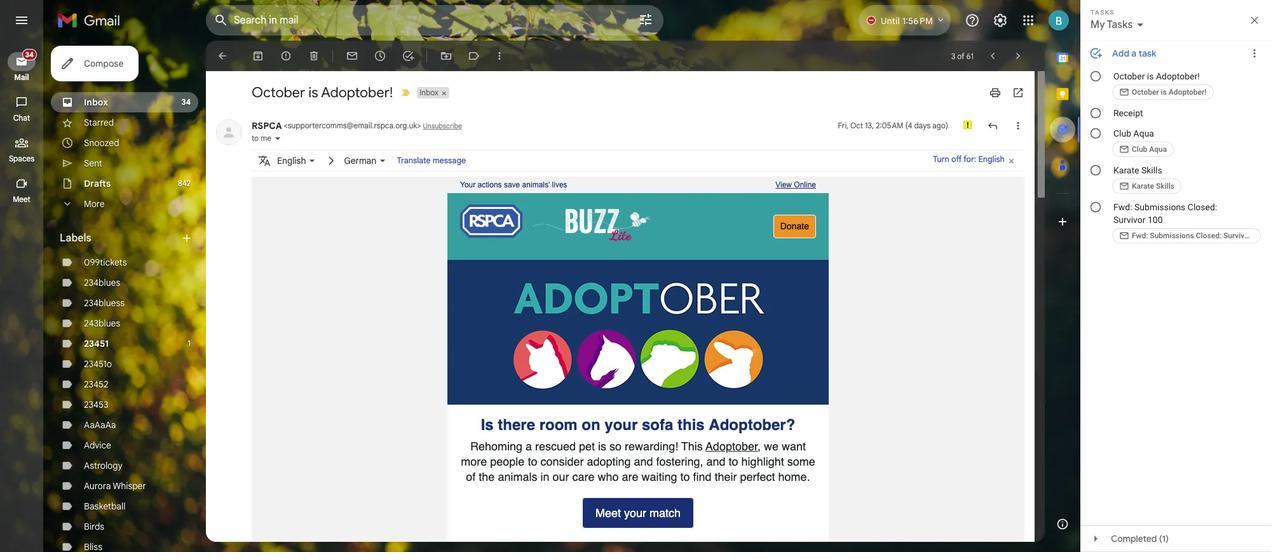 Task type: vqa. For each thing, say whether or not it's contained in the screenshot.
View Online
yes



Task type: describe. For each thing, give the bounding box(es) containing it.
spaces
[[9, 154, 34, 163]]

your actions save animals' lives
[[460, 181, 568, 190]]

23451o link
[[84, 359, 112, 370]]

find
[[694, 471, 712, 484]]

adoptober!
[[321, 84, 393, 101]]

this adoptober?
[[678, 417, 796, 434]]

234bluess
[[84, 298, 125, 309]]

basketball
[[84, 501, 126, 513]]

234blues
[[84, 277, 120, 289]]

aaaaaa
[[84, 420, 116, 431]]

more
[[84, 198, 105, 210]]

yellow-bang checkbox
[[962, 120, 974, 132]]

snoozed link
[[84, 137, 119, 149]]

34 link
[[8, 49, 37, 71]]

,
[[758, 440, 761, 454]]

, we want more people to consider adopting and fostering, and to highlight some of the animals in our care who are waiting to find their perfect home.
[[461, 440, 816, 484]]

23451 link
[[84, 338, 109, 350]]

save
[[504, 181, 520, 190]]

want
[[782, 440, 806, 454]]

starred
[[84, 117, 114, 128]]

0 horizontal spatial is
[[309, 84, 318, 101]]

more image
[[493, 50, 506, 62]]

more button
[[51, 194, 198, 214]]

so
[[610, 440, 622, 454]]

gmail image
[[57, 8, 127, 33]]

rehoming a rescued pet is so rewarding! this adoptober
[[471, 440, 758, 454]]

fri, oct 13, 2:05 am (4 days ago)
[[838, 121, 949, 130]]

to down a
[[528, 455, 538, 469]]

234bluess link
[[84, 298, 125, 309]]

099tickets link
[[84, 257, 127, 268]]

message
[[433, 156, 466, 166]]

their
[[715, 471, 737, 484]]

we
[[764, 440, 779, 454]]

snoozed
[[84, 137, 119, 149]]

birds
[[84, 521, 104, 533]]

in
[[541, 471, 550, 484]]

german list box
[[344, 152, 389, 169]]

to left the me
[[252, 134, 259, 143]]

rspca image
[[460, 193, 651, 257]]

animals'
[[522, 181, 550, 190]]

starred link
[[84, 117, 114, 128]]

meet your match
[[596, 507, 681, 520]]

compose button
[[51, 46, 139, 81]]

english list box
[[277, 152, 319, 169]]

61
[[967, 51, 974, 61]]

compose
[[84, 58, 124, 69]]

who
[[598, 471, 619, 484]]

2 and from the left
[[707, 455, 726, 469]]

back to inbox image
[[216, 50, 229, 62]]

243blues link
[[84, 318, 120, 329]]

astrology
[[84, 460, 123, 472]]

243blues
[[84, 318, 120, 329]]

to me
[[252, 134, 272, 143]]

mark as unread image
[[346, 50, 359, 62]]

3
[[952, 51, 956, 61]]

0 vertical spatial your
[[605, 417, 638, 434]]

donate
[[781, 221, 810, 232]]

waiting
[[642, 471, 678, 484]]

move to image
[[440, 50, 453, 62]]

your
[[460, 181, 476, 190]]

mail
[[14, 72, 29, 82]]

Search in mail search field
[[206, 5, 664, 36]]

23453 link
[[84, 399, 108, 411]]

english inside list box
[[277, 155, 306, 166]]

report spam image
[[280, 50, 293, 62]]

view online link
[[776, 181, 817, 190]]

unsubscribe link
[[423, 122, 462, 130]]

consider
[[541, 455, 584, 469]]

rspca cell
[[252, 120, 423, 132]]

advanced search options image
[[633, 7, 659, 32]]

drafts link
[[84, 178, 111, 190]]

aurora
[[84, 481, 111, 492]]

actions
[[478, 181, 502, 190]]

is
[[481, 417, 494, 434]]

some
[[788, 455, 816, 469]]

meet for meet
[[13, 195, 30, 204]]

unsubscribe
[[423, 122, 462, 130]]

labels
[[60, 232, 91, 245]]

mail heading
[[0, 72, 43, 83]]

for:
[[964, 154, 977, 164]]

main menu image
[[14, 13, 29, 28]]

1 vertical spatial 34
[[182, 97, 191, 107]]

842
[[178, 179, 191, 188]]

translate
[[397, 156, 431, 166]]

turn off for: english
[[933, 154, 1005, 164]]

rspca < supportercomms@email.rspca.org.uk > unsubscribe
[[252, 120, 462, 132]]

23453
[[84, 399, 108, 411]]

adopting
[[587, 455, 631, 469]]

inbox for the inbox link
[[84, 97, 108, 108]]

meet your match link
[[582, 498, 694, 529]]

me
[[261, 134, 272, 143]]

lives
[[552, 181, 568, 190]]

care
[[573, 471, 595, 484]]

turn
[[933, 154, 950, 164]]

search in mail image
[[210, 9, 233, 32]]



Task type: locate. For each thing, give the bounding box(es) containing it.
rewarding!
[[625, 440, 679, 454]]

1 and from the left
[[634, 455, 653, 469]]

0 horizontal spatial of
[[466, 471, 476, 484]]

fri, oct 13, 2:05 am (4 days ago) cell
[[838, 120, 949, 132]]

(4
[[906, 121, 913, 130]]

support image
[[965, 13, 981, 28]]

sofa
[[642, 417, 674, 434]]

navigation
[[0, 41, 45, 553]]

perfect home.
[[741, 471, 811, 484]]

meet down spaces heading
[[13, 195, 30, 204]]

and down rewarding!
[[634, 455, 653, 469]]

and
[[634, 455, 653, 469], [707, 455, 726, 469]]

23452
[[84, 379, 108, 390]]

34
[[25, 50, 34, 59], [182, 97, 191, 107]]

whisper
[[113, 481, 146, 492]]

and up their
[[707, 455, 726, 469]]

supportercomms@email.rspca.org.uk
[[288, 121, 417, 130]]

0 vertical spatial 34
[[25, 50, 34, 59]]

snooze image
[[374, 50, 387, 62]]

1 vertical spatial meet
[[596, 507, 621, 520]]

german
[[344, 155, 377, 166]]

highlight
[[742, 455, 785, 469]]

october is adoptober!
[[252, 84, 393, 101]]

the
[[479, 471, 495, 484]]

fostering,
[[657, 455, 704, 469]]

delete image
[[308, 50, 321, 62]]

0 horizontal spatial and
[[634, 455, 653, 469]]

room
[[540, 417, 578, 434]]

yellow bang image
[[962, 120, 974, 132]]

meet inside heading
[[13, 195, 30, 204]]

translate message
[[397, 156, 466, 166]]

english right for:
[[979, 154, 1005, 164]]

your
[[605, 417, 638, 434], [624, 507, 647, 520]]

0 horizontal spatial english
[[277, 155, 306, 166]]

is right october
[[309, 84, 318, 101]]

german option
[[344, 152, 377, 169]]

chat
[[13, 113, 30, 123]]

view online
[[776, 181, 817, 190]]

birds link
[[84, 521, 104, 533]]

your up so
[[605, 417, 638, 434]]

23451
[[84, 338, 109, 350]]

0 vertical spatial of
[[958, 51, 965, 61]]

1 vertical spatial of
[[466, 471, 476, 484]]

archive image
[[252, 50, 265, 62]]

<
[[284, 121, 288, 130]]

1 horizontal spatial english
[[979, 154, 1005, 164]]

advice
[[84, 440, 111, 452]]

0 horizontal spatial inbox
[[84, 97, 108, 108]]

inbox for inbox button
[[420, 88, 439, 97]]

inbox button
[[417, 87, 440, 99]]

is left so
[[598, 440, 607, 454]]

to down "fostering,"
[[681, 471, 690, 484]]

animals
[[498, 471, 538, 484]]

meet for meet your match
[[596, 507, 621, 520]]

english down show details image at top
[[277, 155, 306, 166]]

1 horizontal spatial inbox
[[420, 88, 439, 97]]

>
[[417, 121, 421, 130]]

0 horizontal spatial 34
[[25, 50, 34, 59]]

navigation containing mail
[[0, 41, 45, 553]]

spaces heading
[[0, 154, 43, 164]]

1 horizontal spatial is
[[598, 440, 607, 454]]

inbox inside button
[[420, 88, 439, 97]]

your inside meet your match 'link'
[[624, 507, 647, 520]]

sent link
[[84, 158, 102, 169]]

people
[[491, 455, 525, 469]]

show details image
[[274, 135, 282, 142]]

aurora whisper link
[[84, 481, 146, 492]]

labels heading
[[60, 232, 181, 245]]

23452 link
[[84, 379, 108, 390]]

a
[[526, 440, 532, 454]]

meet inside 'link'
[[596, 507, 621, 520]]

on
[[582, 417, 601, 434]]

tab list
[[1045, 41, 1081, 507]]

are
[[622, 471, 639, 484]]

13,
[[866, 121, 874, 130]]

inbox up starred
[[84, 97, 108, 108]]

labels image
[[468, 50, 481, 62]]

3 of 61
[[952, 51, 974, 61]]

sent
[[84, 158, 102, 169]]

meet heading
[[0, 195, 43, 205]]

meet down who
[[596, 507, 621, 520]]

donate link
[[774, 215, 817, 239]]

1 horizontal spatial meet
[[596, 507, 621, 520]]

0 vertical spatial is
[[309, 84, 318, 101]]

fri,
[[838, 121, 849, 130]]

this
[[682, 440, 703, 454]]

settings image
[[993, 13, 1009, 28]]

add to tasks image
[[402, 50, 415, 62]]

there
[[498, 417, 535, 434]]

34 inside 34 link
[[25, 50, 34, 59]]

0 vertical spatial meet
[[13, 195, 30, 204]]

english option
[[277, 152, 306, 169]]

of inside , we want more people to consider adopting and fostering, and to highlight some of the animals in our care who are waiting to find their perfect home.
[[466, 471, 476, 484]]

pet
[[579, 440, 595, 454]]

Search in mail text field
[[234, 14, 603, 27]]

of down more
[[466, 471, 476, 484]]

099tickets
[[84, 257, 127, 268]]

234blues link
[[84, 277, 120, 289]]

1 horizontal spatial 34
[[182, 97, 191, 107]]

1 vertical spatial is
[[598, 440, 607, 454]]

rspca
[[252, 120, 282, 132]]

days
[[915, 121, 931, 130]]

rescued
[[535, 440, 576, 454]]

of
[[958, 51, 965, 61], [466, 471, 476, 484]]

is
[[309, 84, 318, 101], [598, 440, 607, 454]]

to down adoptober link
[[729, 455, 739, 469]]

side panel section
[[1045, 41, 1081, 542]]

your left match
[[624, 507, 647, 520]]

adoptober link
[[706, 440, 758, 454]]

inbox link
[[84, 97, 108, 108]]

1 vertical spatial your
[[624, 507, 647, 520]]

more
[[461, 455, 487, 469]]

match
[[650, 507, 681, 520]]

1 horizontal spatial of
[[958, 51, 965, 61]]

off
[[952, 154, 962, 164]]

astrology link
[[84, 460, 123, 472]]

of right the "3"
[[958, 51, 965, 61]]

english
[[979, 154, 1005, 164], [277, 155, 306, 166]]

drafts
[[84, 178, 111, 190]]

to
[[252, 134, 259, 143], [528, 455, 538, 469], [729, 455, 739, 469], [681, 471, 690, 484]]

1 horizontal spatial and
[[707, 455, 726, 469]]

inbox up >
[[420, 88, 439, 97]]

0 horizontal spatial meet
[[13, 195, 30, 204]]

2:05 am
[[876, 121, 904, 130]]

chat heading
[[0, 113, 43, 123]]

basketball link
[[84, 501, 126, 513]]



